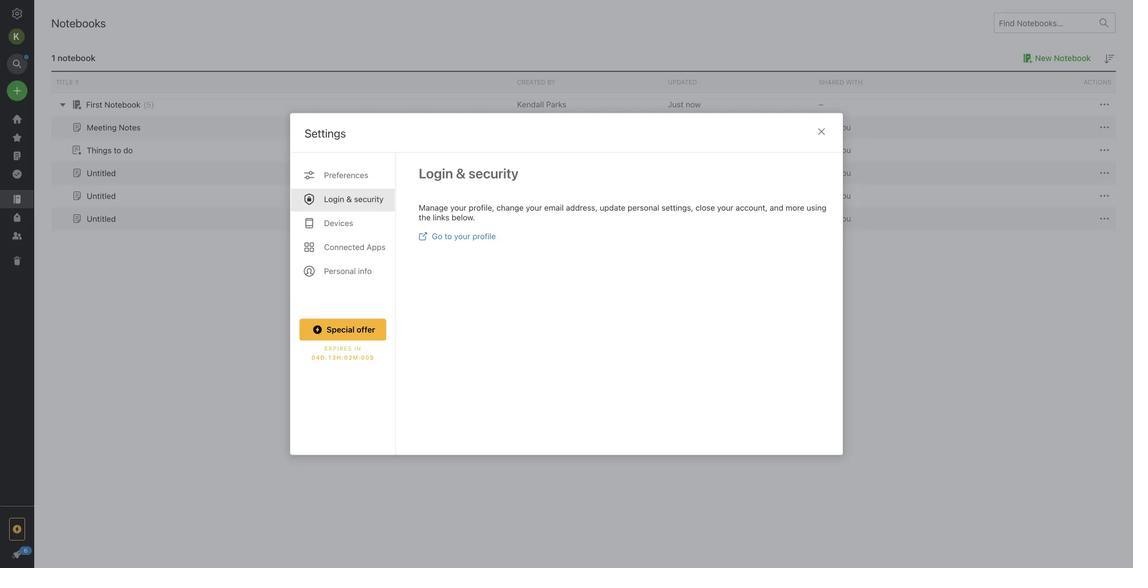 Task type: locate. For each thing, give the bounding box(es) containing it.
parks up the email
[[547, 168, 567, 178]]

security up profile,
[[469, 165, 519, 181]]

4 kendall parks from the top
[[517, 214, 567, 223]]

settings image
[[10, 7, 24, 21]]

your left the email
[[526, 203, 542, 212]]

0 vertical spatial to
[[114, 145, 121, 155]]

things to do
[[87, 145, 133, 155]]

1 parks from the top
[[547, 100, 567, 109]]

special offer
[[327, 325, 375, 334]]

to left do
[[114, 145, 121, 155]]

updated
[[668, 79, 698, 86]]

1 kendall parks from the top
[[517, 100, 567, 109]]

login & security
[[419, 165, 519, 181], [324, 194, 384, 204]]

new notebook
[[1036, 53, 1092, 63]]

kendall parks inside 'first notebook' row
[[517, 100, 567, 109]]

kendall parks for only you
[[517, 168, 567, 178]]

1 horizontal spatial login
[[419, 165, 453, 181]]

2 kendall parks from the top
[[517, 145, 567, 155]]

1 vertical spatial login
[[324, 194, 344, 204]]

things to do button
[[70, 143, 133, 157]]

notebook inside 'button'
[[1055, 53, 1092, 63]]

profile
[[473, 232, 496, 241]]

5 only from the top
[[819, 214, 836, 223]]

only you inside things to do row
[[819, 145, 852, 155]]

more
[[786, 203, 805, 212]]

0 vertical spatial untitled
[[87, 168, 116, 178]]

only you inside meeting notes row
[[819, 122, 852, 132]]

only inside meeting notes row
[[819, 122, 836, 132]]

1
[[51, 53, 55, 63]]

profile,
[[469, 203, 495, 212]]

address,
[[566, 203, 598, 212]]

shared with
[[819, 79, 863, 86]]

to inside "button"
[[114, 145, 121, 155]]

kendall inside 'first notebook' row
[[517, 100, 544, 109]]

3 kendall from the top
[[517, 168, 544, 178]]

notebook for first
[[105, 100, 141, 109]]

change
[[497, 203, 524, 212]]

4 you from the top
[[838, 191, 852, 200]]

2 untitled row from the top
[[51, 184, 1117, 207]]

special offer button
[[300, 319, 387, 341]]

untitled for first untitled button from the bottom
[[87, 214, 116, 223]]

login inside tab list
[[324, 194, 344, 204]]

kendall
[[517, 100, 544, 109], [517, 145, 544, 155], [517, 168, 544, 178], [517, 214, 544, 223]]

3 only you from the top
[[819, 168, 852, 178]]

1 horizontal spatial to
[[445, 232, 452, 241]]

parks down meeting notes row
[[547, 145, 567, 155]]

untitled button
[[70, 166, 116, 180], [70, 189, 116, 203], [70, 212, 116, 226]]

0 vertical spatial &
[[456, 165, 466, 181]]

04d:13h:02m:00s
[[312, 354, 374, 361]]

things to do row
[[51, 139, 1117, 162]]

login
[[419, 165, 453, 181], [324, 194, 344, 204]]

1 horizontal spatial notebook
[[1055, 53, 1092, 63]]

the
[[419, 213, 431, 222]]

you
[[838, 122, 852, 132], [838, 145, 852, 155], [838, 168, 852, 178], [838, 191, 852, 200], [838, 214, 852, 223]]

meeting notes button
[[70, 120, 141, 134]]

1 only you from the top
[[819, 122, 852, 132]]

untitled for first untitled button
[[87, 168, 116, 178]]

kendall parks down meeting notes row
[[517, 145, 567, 155]]

cell up ago
[[664, 116, 815, 139]]

login up manage
[[419, 165, 453, 181]]

3 parks from the top
[[547, 168, 567, 178]]

offer
[[357, 325, 375, 334]]

1 only from the top
[[819, 122, 836, 132]]

kendall parks down the created by
[[517, 100, 567, 109]]

tree
[[0, 110, 34, 505]]

1 untitled from the top
[[87, 168, 116, 178]]

1 horizontal spatial security
[[469, 165, 519, 181]]

kendall parks inside things to do row
[[517, 145, 567, 155]]

meeting notes
[[87, 123, 141, 132]]

1 vertical spatial security
[[354, 194, 384, 204]]

title button
[[51, 72, 513, 92]]

cell down things to do row
[[513, 184, 664, 207]]

2 vertical spatial untitled
[[87, 214, 116, 223]]

1 vertical spatial &
[[347, 194, 352, 204]]

untitled row
[[51, 162, 1117, 184], [51, 184, 1117, 207], [51, 207, 1117, 230]]

1 vertical spatial login & security
[[324, 194, 384, 204]]

tab list
[[291, 153, 396, 455]]

2 vertical spatial untitled button
[[70, 212, 116, 226]]

notebook right new
[[1055, 53, 1092, 63]]

untitled for second untitled button from the bottom of the row group containing kendall parks
[[87, 191, 116, 201]]

notebook inside row
[[105, 100, 141, 109]]

to right go
[[445, 232, 452, 241]]

to
[[114, 145, 121, 155], [445, 232, 452, 241]]

0 horizontal spatial security
[[354, 194, 384, 204]]

email
[[545, 203, 564, 212]]

notebook
[[1055, 53, 1092, 63], [105, 100, 141, 109]]

1 vertical spatial to
[[445, 232, 452, 241]]

personal
[[628, 203, 660, 212]]

kendall parks down the email
[[517, 214, 567, 223]]

notebooks element
[[34, 0, 1134, 568]]

0 vertical spatial untitled button
[[70, 166, 116, 180]]

2 you from the top
[[838, 145, 852, 155]]

go to your profile button
[[419, 232, 496, 241]]

cell down ago
[[664, 184, 815, 207]]

security down preferences
[[354, 194, 384, 204]]

0 vertical spatial security
[[469, 165, 519, 181]]

2 only you from the top
[[819, 145, 852, 155]]

parks down the email
[[547, 214, 567, 223]]

& up below. at the left top
[[456, 165, 466, 181]]

1 vertical spatial untitled button
[[70, 189, 116, 203]]

new notebook button
[[1020, 51, 1092, 65]]

login & security down preferences
[[324, 194, 384, 204]]

1 untitled button from the top
[[70, 166, 116, 180]]

go to your profile
[[432, 232, 496, 241]]

only you
[[819, 122, 852, 132], [819, 145, 852, 155], [819, 168, 852, 178], [819, 191, 852, 200], [819, 214, 852, 223]]

only for meeting notes button
[[819, 122, 836, 132]]

security
[[469, 165, 519, 181], [354, 194, 384, 204]]

only for second untitled button from the bottom of the row group containing kendall parks
[[819, 191, 836, 200]]

0 horizontal spatial &
[[347, 194, 352, 204]]

row group containing kendall parks
[[51, 93, 1117, 230]]

account,
[[736, 203, 768, 212]]

parks
[[547, 100, 567, 109], [547, 145, 567, 155], [547, 168, 567, 178], [547, 214, 567, 223]]

4 only you from the top
[[819, 191, 852, 200]]

tab list containing preferences
[[291, 153, 396, 455]]

first notebook row
[[51, 93, 1117, 116]]

& down preferences
[[347, 194, 352, 204]]

4 only from the top
[[819, 191, 836, 200]]

your
[[451, 203, 467, 212], [526, 203, 542, 212], [718, 203, 734, 212], [454, 232, 471, 241]]

1 kendall from the top
[[517, 100, 544, 109]]

2 only from the top
[[819, 145, 836, 155]]

0 horizontal spatial login & security
[[324, 194, 384, 204]]

2 untitled from the top
[[87, 191, 116, 201]]

parks inside things to do row
[[547, 145, 567, 155]]

parks inside 'first notebook' row
[[547, 100, 567, 109]]

3 untitled from the top
[[87, 214, 116, 223]]

info
[[358, 266, 372, 276]]

3 kendall parks from the top
[[517, 168, 567, 178]]

a few minutes ago
[[668, 145, 735, 155]]

parks for just now
[[547, 100, 567, 109]]

0 horizontal spatial notebook
[[105, 100, 141, 109]]

1 you from the top
[[838, 122, 852, 132]]

login & security up profile,
[[419, 165, 519, 181]]

parks down by
[[547, 100, 567, 109]]

0 vertical spatial login & security
[[419, 165, 519, 181]]

login & security inside tab list
[[324, 194, 384, 204]]

go
[[432, 232, 443, 241]]

actions
[[1084, 79, 1112, 86]]

untitled
[[87, 168, 116, 178], [87, 191, 116, 201], [87, 214, 116, 223]]

parks for a few minutes ago
[[547, 145, 567, 155]]

1 vertical spatial untitled
[[87, 191, 116, 201]]

1 vertical spatial notebook
[[105, 100, 141, 109]]

2 kendall from the top
[[517, 145, 544, 155]]

0 horizontal spatial login
[[324, 194, 344, 204]]

kendall parks up the email
[[517, 168, 567, 178]]

2 parks from the top
[[547, 145, 567, 155]]

0 horizontal spatial to
[[114, 145, 121, 155]]

only inside things to do row
[[819, 145, 836, 155]]

kendall parks
[[517, 100, 567, 109], [517, 145, 567, 155], [517, 168, 567, 178], [517, 214, 567, 223]]

&
[[456, 165, 466, 181], [347, 194, 352, 204]]

notebook left the (
[[105, 100, 141, 109]]

kendall inside things to do row
[[517, 145, 544, 155]]

cell
[[513, 116, 664, 139], [664, 116, 815, 139], [513, 184, 664, 207], [664, 184, 815, 207]]

row group
[[51, 93, 1117, 230]]

only
[[819, 122, 836, 132], [819, 145, 836, 155], [819, 168, 836, 178], [819, 191, 836, 200], [819, 214, 836, 223]]

personal info
[[324, 266, 372, 276]]

login up devices
[[324, 194, 344, 204]]

0 vertical spatial notebook
[[1055, 53, 1092, 63]]



Task type: describe. For each thing, give the bounding box(es) containing it.
connected
[[324, 242, 365, 252]]

kendall for a few minutes ago
[[517, 145, 544, 155]]

manage your profile, change your email address, update personal settings, close your account, and more using the links below.
[[419, 203, 827, 222]]

close image
[[815, 125, 829, 138]]

notebook
[[58, 53, 96, 63]]

notebooks
[[51, 16, 106, 29]]

first notebook ( 5 )
[[86, 100, 154, 109]]

shared with button
[[815, 72, 966, 92]]

and
[[770, 203, 784, 212]]

1 horizontal spatial login & security
[[419, 165, 519, 181]]

connected apps
[[324, 242, 386, 252]]

Find Notebooks… text field
[[995, 14, 1093, 32]]

just
[[668, 100, 684, 109]]

untitled row containing only you
[[51, 184, 1117, 207]]

settings
[[305, 126, 346, 140]]

3 untitled row from the top
[[51, 207, 1117, 230]]

using
[[807, 203, 827, 212]]

expires
[[325, 345, 352, 352]]

do
[[123, 145, 133, 155]]

notebook for new
[[1055, 53, 1092, 63]]

notes
[[119, 123, 141, 132]]

arrow image
[[56, 98, 70, 111]]

5 you from the top
[[838, 214, 852, 223]]

1 notebook
[[51, 53, 96, 63]]

cell down created by button
[[513, 116, 664, 139]]

)
[[151, 100, 154, 109]]

you inside meeting notes row
[[838, 122, 852, 132]]

parks for only you
[[547, 168, 567, 178]]

kendall parks for just now
[[517, 100, 567, 109]]

to for go
[[445, 232, 452, 241]]

minutes
[[690, 145, 720, 155]]

(
[[143, 100, 146, 109]]

you inside things to do row
[[838, 145, 852, 155]]

home image
[[10, 112, 24, 126]]

kendall for just now
[[517, 100, 544, 109]]

below.
[[452, 213, 475, 222]]

5
[[146, 100, 151, 109]]

now
[[686, 100, 701, 109]]

your down below. at the left top
[[454, 232, 471, 241]]

close
[[696, 203, 716, 212]]

2 untitled button from the top
[[70, 189, 116, 203]]

5 only you from the top
[[819, 214, 852, 223]]

3 you from the top
[[838, 168, 852, 178]]

personal
[[324, 266, 356, 276]]

0 vertical spatial login
[[419, 165, 453, 181]]

1 horizontal spatial &
[[456, 165, 466, 181]]

expires in 04d:13h:02m:00s
[[312, 345, 374, 361]]

row group inside notebooks element
[[51, 93, 1117, 230]]

in
[[355, 345, 362, 352]]

links
[[433, 213, 450, 222]]

created by button
[[513, 72, 664, 92]]

ago
[[722, 145, 735, 155]]

by
[[548, 79, 556, 86]]

only for first untitled button from the bottom
[[819, 214, 836, 223]]

meeting notes row
[[51, 116, 1117, 139]]

title
[[56, 79, 73, 86]]

with
[[847, 79, 863, 86]]

manage
[[419, 203, 448, 212]]

kendall parks for a few minutes ago
[[517, 145, 567, 155]]

created by
[[517, 79, 556, 86]]

new
[[1036, 53, 1053, 63]]

meeting
[[87, 123, 117, 132]]

first
[[86, 100, 102, 109]]

only for things to do "button"
[[819, 145, 836, 155]]

3 only from the top
[[819, 168, 836, 178]]

apps
[[367, 242, 386, 252]]

your right close
[[718, 203, 734, 212]]

special
[[327, 325, 355, 334]]

4 kendall from the top
[[517, 214, 544, 223]]

& inside tab list
[[347, 194, 352, 204]]

just now
[[668, 100, 701, 109]]

your up below. at the left top
[[451, 203, 467, 212]]

3 untitled button from the top
[[70, 212, 116, 226]]

settings,
[[662, 203, 694, 212]]

1 untitled row from the top
[[51, 162, 1117, 184]]

devices
[[324, 218, 354, 228]]

few
[[675, 145, 688, 155]]

–
[[819, 100, 824, 109]]

to for things
[[114, 145, 121, 155]]

shared
[[819, 79, 845, 86]]

created
[[517, 79, 546, 86]]

kendall for only you
[[517, 168, 544, 178]]

preferences
[[324, 170, 369, 180]]

a
[[668, 145, 673, 155]]

things
[[87, 145, 112, 155]]

actions button
[[966, 72, 1117, 92]]

update
[[600, 203, 626, 212]]

updated button
[[664, 72, 815, 92]]

black friday offer image
[[10, 522, 24, 536]]

4 parks from the top
[[547, 214, 567, 223]]



Task type: vqa. For each thing, say whether or not it's contained in the screenshot.
Notebook within 'row'
yes



